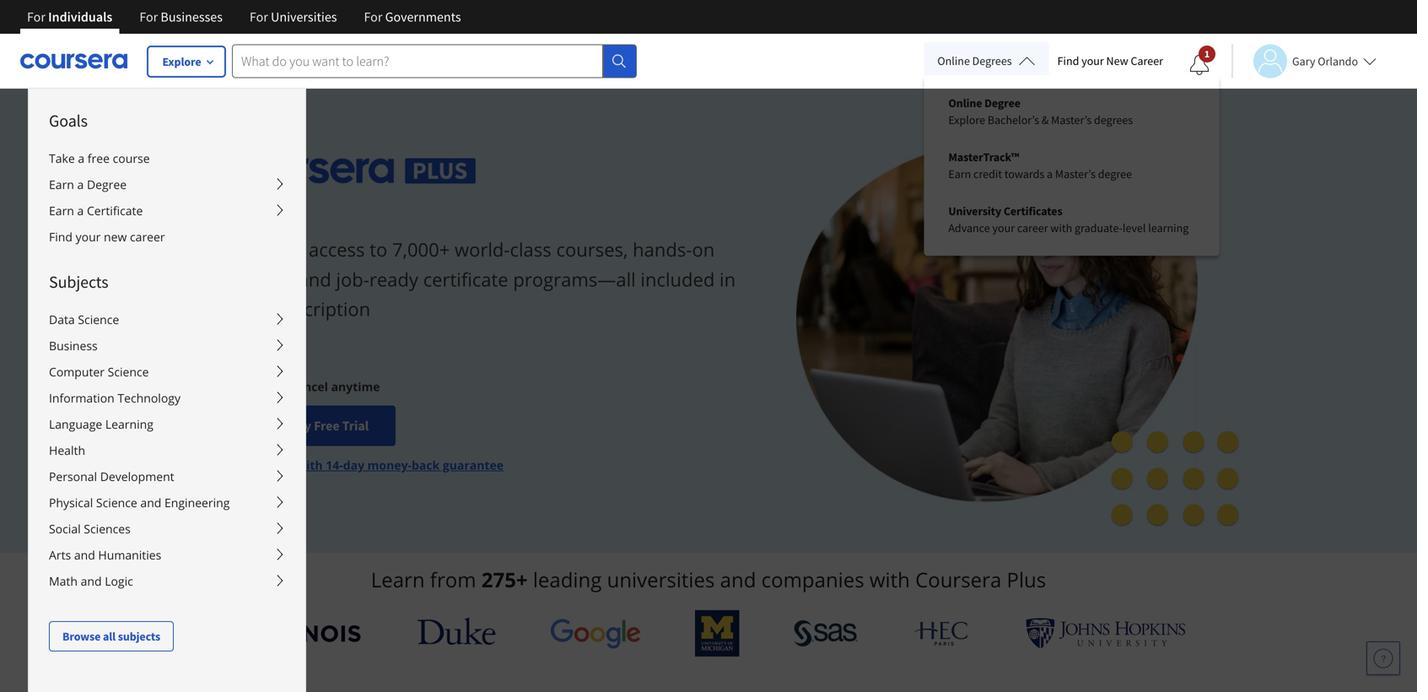 Task type: describe. For each thing, give the bounding box(es) containing it.
with inside button
[[296, 457, 323, 473]]

social sciences
[[49, 521, 131, 537]]

a for certificate
[[77, 203, 84, 219]]

mastertrack™ earn credit towards a master's degree
[[949, 149, 1133, 181]]

online degrees button
[[924, 42, 1050, 79]]

unlimited access to 7,000+ world-class courses, hands-on projects, and job-ready certificate programs—all included in your subscription
[[219, 237, 736, 322]]

day inside button
[[290, 417, 311, 434]]

learning
[[105, 416, 154, 432]]

for for universities
[[250, 8, 268, 25]]

2 vertical spatial with
[[870, 566, 911, 593]]

towards
[[1005, 166, 1045, 181]]

gary orlando
[[1293, 54, 1359, 69]]

a for free
[[78, 150, 85, 166]]

a for degree
[[77, 176, 84, 192]]

projects,
[[219, 267, 294, 292]]

for for businesses
[[140, 8, 158, 25]]

find your new career
[[49, 229, 165, 245]]

math and logic button
[[29, 568, 306, 594]]

information technology button
[[29, 385, 306, 411]]

master's for degree
[[1056, 166, 1096, 181]]

unlimited
[[219, 237, 304, 262]]

browse all subjects
[[62, 629, 160, 644]]

sciences
[[84, 521, 131, 537]]

degree inside online degree explore bachelor's & master's degrees
[[985, 95, 1021, 111]]

show notifications image
[[1190, 55, 1210, 75]]

and inside popup button
[[140, 495, 162, 511]]

explore button
[[148, 46, 225, 77]]

arts and humanities
[[49, 547, 161, 563]]

business button
[[29, 333, 306, 359]]

math and logic
[[49, 573, 133, 589]]

online degrees menu
[[935, 84, 1209, 246]]

gary orlando button
[[1232, 44, 1378, 78]]

data science
[[49, 311, 119, 327]]

guarantee
[[443, 457, 504, 473]]

14-
[[326, 457, 343, 473]]

online degrees
[[938, 53, 1013, 68]]

/month, cancel anytime
[[240, 378, 380, 394]]

for for individuals
[[27, 8, 45, 25]]

university certificates advance your career with graduate-level learning
[[949, 203, 1190, 235]]

personal development
[[49, 468, 174, 484]]

individuals
[[48, 8, 113, 25]]

learn from 275+ leading universities and companies with coursera plus
[[371, 566, 1047, 593]]

health
[[49, 442, 85, 458]]

earn a certificate button
[[29, 198, 306, 224]]

for for governments
[[364, 8, 383, 25]]

with inside 'university certificates advance your career with graduate-level learning'
[[1051, 220, 1073, 235]]

subjects
[[49, 271, 108, 292]]

online degree explore bachelor's & master's degrees
[[949, 95, 1134, 127]]

find for find your new career
[[1058, 53, 1080, 68]]

google image
[[550, 618, 641, 649]]

engineering
[[165, 495, 230, 511]]

certificate
[[87, 203, 143, 219]]

online for online degree explore bachelor's & master's degrees
[[949, 95, 983, 111]]

your inside 'university certificates advance your career with graduate-level learning'
[[993, 220, 1015, 235]]

back
[[412, 457, 440, 473]]

degrees
[[973, 53, 1013, 68]]

learning
[[1149, 220, 1190, 235]]

science for data
[[78, 311, 119, 327]]

logic
[[105, 573, 133, 589]]

earn a degree
[[49, 176, 127, 192]]

subscription
[[264, 296, 371, 322]]

free
[[88, 150, 110, 166]]

for individuals
[[27, 8, 113, 25]]

gary
[[1293, 54, 1316, 69]]

sas image
[[794, 620, 859, 647]]

physical science and engineering button
[[29, 490, 306, 516]]

new
[[104, 229, 127, 245]]

coursera image
[[20, 47, 127, 74]]

start
[[246, 417, 276, 434]]

access
[[309, 237, 365, 262]]

governments
[[385, 8, 461, 25]]

explore inside online degree explore bachelor's & master's degrees
[[949, 112, 986, 127]]

computer
[[49, 364, 105, 380]]

class
[[510, 237, 552, 262]]

earn a degree button
[[29, 171, 306, 198]]

leading
[[533, 566, 602, 593]]

plus
[[1007, 566, 1047, 593]]

all
[[103, 629, 116, 644]]

a inside mastertrack™ earn credit towards a master's degree
[[1047, 166, 1053, 181]]

start 7-day free trial
[[246, 417, 369, 434]]

online for online degrees
[[938, 53, 971, 68]]

businesses
[[161, 8, 223, 25]]

career inside explore menu element
[[130, 229, 165, 245]]

coursera
[[916, 566, 1002, 593]]

find your new career link
[[1050, 51, 1172, 72]]

language learning
[[49, 416, 154, 432]]

arts
[[49, 547, 71, 563]]

7,000+
[[392, 237, 450, 262]]

and inside unlimited access to 7,000+ world-class courses, hands-on projects, and job-ready certificate programs—all included in your subscription
[[298, 267, 331, 292]]

&
[[1042, 112, 1049, 127]]

275+
[[482, 566, 528, 593]]

information technology
[[49, 390, 181, 406]]

career inside 'university certificates advance your career with graduate-level learning'
[[1018, 220, 1049, 235]]

information
[[49, 390, 115, 406]]

new
[[1107, 53, 1129, 68]]



Task type: locate. For each thing, give the bounding box(es) containing it.
0 vertical spatial with
[[1051, 220, 1073, 235]]

1 vertical spatial online
[[949, 95, 983, 111]]

with left 14-
[[296, 457, 323, 473]]

business
[[49, 338, 98, 354]]

course
[[113, 150, 150, 166]]

day left money-
[[343, 457, 365, 473]]

master's right & on the top right of the page
[[1052, 112, 1092, 127]]

earn down 'take'
[[49, 176, 74, 192]]

johns hopkins university image
[[1026, 618, 1187, 649]]

1 horizontal spatial degree
[[985, 95, 1021, 111]]

0 horizontal spatial career
[[130, 229, 165, 245]]

anytime
[[331, 378, 380, 394]]

orlando
[[1319, 54, 1359, 69]]

2 vertical spatial science
[[96, 495, 137, 511]]

physical
[[49, 495, 93, 511]]

universities
[[607, 566, 715, 593]]

social sciences button
[[29, 516, 306, 542]]

browse
[[62, 629, 101, 644]]

health button
[[29, 437, 306, 463]]

programs—all
[[513, 267, 636, 292]]

computer science button
[[29, 359, 306, 385]]

group containing goals
[[28, 0, 1098, 692]]

earn left credit
[[949, 166, 972, 181]]

master's inside online degree explore bachelor's & master's degrees
[[1052, 112, 1092, 127]]

and left 'logic' at the bottom left of page
[[81, 573, 102, 589]]

earn for earn a certificate
[[49, 203, 74, 219]]

a left free
[[78, 150, 85, 166]]

1 horizontal spatial with
[[870, 566, 911, 593]]

to
[[370, 237, 388, 262]]

universities
[[271, 8, 337, 25]]

for left universities
[[250, 8, 268, 25]]

world-
[[455, 237, 510, 262]]

a inside popup button
[[77, 203, 84, 219]]

earn down earn a degree
[[49, 203, 74, 219]]

2 for from the left
[[140, 8, 158, 25]]

earn inside 'earn a certificate' popup button
[[49, 203, 74, 219]]

0 vertical spatial science
[[78, 311, 119, 327]]

included
[[641, 267, 715, 292]]

1 vertical spatial science
[[108, 364, 149, 380]]

technology
[[118, 390, 181, 406]]

for left businesses
[[140, 8, 158, 25]]

trial
[[342, 417, 369, 434]]

3 for from the left
[[250, 8, 268, 25]]

1 for from the left
[[27, 8, 45, 25]]

master's left degree
[[1056, 166, 1096, 181]]

for universities
[[250, 8, 337, 25]]

science inside dropdown button
[[108, 364, 149, 380]]

university of illinois at urbana-champaign image
[[231, 620, 363, 647]]

0 vertical spatial day
[[290, 417, 311, 434]]

a up earn a certificate
[[77, 176, 84, 192]]

explore inside 'dropdown button'
[[162, 54, 201, 69]]

coursera plus image
[[219, 158, 477, 184]]

group
[[28, 0, 1098, 692]]

explore up mastertrack™ at the top
[[949, 112, 986, 127]]

certificates
[[1004, 203, 1063, 219]]

a right towards
[[1047, 166, 1053, 181]]

for
[[27, 8, 45, 25], [140, 8, 158, 25], [250, 8, 268, 25], [364, 8, 383, 25]]

0 horizontal spatial explore
[[162, 54, 201, 69]]

subjects
[[118, 629, 160, 644]]

1 vertical spatial explore
[[949, 112, 986, 127]]

for left governments
[[364, 8, 383, 25]]

explore menu element
[[29, 89, 306, 652]]

in
[[720, 267, 736, 292]]

close image
[[1043, 106, 1065, 127], [1043, 106, 1065, 127]]

science
[[78, 311, 119, 327], [108, 364, 149, 380], [96, 495, 137, 511]]

banner navigation
[[14, 0, 475, 34]]

find left new
[[1058, 53, 1080, 68]]

physical science and engineering
[[49, 495, 230, 511]]

0 vertical spatial master's
[[1052, 112, 1092, 127]]

find your new career link
[[29, 224, 306, 250]]

a inside popup button
[[77, 176, 84, 192]]

1 vertical spatial degree
[[87, 176, 127, 192]]

0 horizontal spatial find
[[49, 229, 73, 245]]

degree inside popup button
[[87, 176, 127, 192]]

browse all subjects button
[[49, 621, 174, 652]]

career down certificates
[[1018, 220, 1049, 235]]

science down personal development
[[96, 495, 137, 511]]

and inside dropdown button
[[81, 573, 102, 589]]

science inside popup button
[[78, 311, 119, 327]]

with left coursera
[[870, 566, 911, 593]]

science for physical
[[96, 495, 137, 511]]

computer science
[[49, 364, 149, 380]]

0 horizontal spatial with
[[296, 457, 323, 473]]

language learning button
[[29, 411, 306, 437]]

1 vertical spatial find
[[49, 229, 73, 245]]

What do you want to learn? text field
[[232, 44, 603, 78]]

take
[[49, 150, 75, 166]]

on
[[692, 237, 715, 262]]

bachelor's
[[988, 112, 1040, 127]]

math
[[49, 573, 78, 589]]

1
[[1205, 47, 1210, 60]]

find inside explore menu element
[[49, 229, 73, 245]]

master's for degrees
[[1052, 112, 1092, 127]]

duke university image
[[418, 618, 496, 645]]

0 vertical spatial degree
[[985, 95, 1021, 111]]

humanities
[[98, 547, 161, 563]]

/month,
[[240, 378, 288, 394]]

1 vertical spatial master's
[[1056, 166, 1096, 181]]

ready
[[370, 267, 419, 292]]

job-
[[336, 267, 370, 292]]

None search field
[[232, 44, 637, 78]]

hec paris image
[[913, 616, 972, 651]]

1 horizontal spatial day
[[343, 457, 365, 473]]

start 7-day free trial button
[[219, 405, 396, 446]]

0 vertical spatial online
[[938, 53, 971, 68]]

1 button
[[1177, 45, 1224, 85]]

find your new career
[[1058, 53, 1164, 68]]

find down earn a certificate
[[49, 229, 73, 245]]

online down online degrees
[[949, 95, 983, 111]]

1 vertical spatial with
[[296, 457, 323, 473]]

science inside popup button
[[96, 495, 137, 511]]

online inside "popup button"
[[938, 53, 971, 68]]

online left degrees
[[938, 53, 971, 68]]

advance
[[949, 220, 991, 235]]

1 horizontal spatial career
[[1018, 220, 1049, 235]]

master's inside mastertrack™ earn credit towards a master's degree
[[1056, 166, 1096, 181]]

science for computer
[[108, 364, 149, 380]]

graduate-
[[1075, 220, 1123, 235]]

and down development on the bottom left of the page
[[140, 495, 162, 511]]

career
[[1131, 53, 1164, 68]]

companies
[[762, 566, 865, 593]]

0 vertical spatial find
[[1058, 53, 1080, 68]]

level
[[1123, 220, 1147, 235]]

university
[[949, 203, 1002, 219]]

online inside online degree explore bachelor's & master's degrees
[[949, 95, 983, 111]]

1 horizontal spatial explore
[[949, 112, 986, 127]]

university of michigan image
[[696, 610, 740, 657]]

0 horizontal spatial degree
[[87, 176, 127, 192]]

and inside "popup button"
[[74, 547, 95, 563]]

earn inside "earn a degree" popup button
[[49, 176, 74, 192]]

science up the business
[[78, 311, 119, 327]]

explore down for businesses
[[162, 54, 201, 69]]

arts and humanities button
[[29, 542, 306, 568]]

personal development button
[[29, 463, 306, 490]]

7-
[[278, 417, 290, 434]]

development
[[100, 468, 174, 484]]

find
[[1058, 53, 1080, 68], [49, 229, 73, 245]]

degree
[[1099, 166, 1133, 181]]

hands-
[[633, 237, 693, 262]]

earn inside mastertrack™ earn credit towards a master's degree
[[949, 166, 972, 181]]

with down certificates
[[1051, 220, 1073, 235]]

with
[[1051, 220, 1073, 235], [296, 457, 323, 473], [870, 566, 911, 593]]

find for find your new career
[[49, 229, 73, 245]]

your inside unlimited access to 7,000+ world-class courses, hands-on projects, and job-ready certificate programs—all included in your subscription
[[219, 296, 259, 322]]

help center image
[[1374, 648, 1394, 668]]

and right arts
[[74, 547, 95, 563]]

/year with 14-day money-back guarantee
[[262, 457, 504, 473]]

take a free course
[[49, 150, 150, 166]]

4 for from the left
[[364, 8, 383, 25]]

day
[[290, 417, 311, 434], [343, 457, 365, 473]]

career right new
[[130, 229, 165, 245]]

degree down take a free course
[[87, 176, 127, 192]]

take a free course link
[[29, 145, 306, 171]]

from
[[430, 566, 477, 593]]

your
[[1082, 53, 1105, 68], [993, 220, 1015, 235], [76, 229, 101, 245], [219, 296, 259, 322]]

0 vertical spatial explore
[[162, 54, 201, 69]]

and up subscription
[[298, 267, 331, 292]]

/year
[[262, 457, 293, 473]]

1 vertical spatial day
[[343, 457, 365, 473]]

and
[[298, 267, 331, 292], [140, 495, 162, 511], [74, 547, 95, 563], [720, 566, 757, 593], [81, 573, 102, 589]]

credit
[[974, 166, 1003, 181]]

social
[[49, 521, 81, 537]]

2 horizontal spatial with
[[1051, 220, 1073, 235]]

language
[[49, 416, 102, 432]]

courses,
[[557, 237, 628, 262]]

/year with 14-day money-back guarantee button
[[219, 456, 504, 474]]

data
[[49, 311, 75, 327]]

earn for earn a degree
[[49, 176, 74, 192]]

a
[[78, 150, 85, 166], [1047, 166, 1053, 181], [77, 176, 84, 192], [77, 203, 84, 219]]

your inside explore menu element
[[76, 229, 101, 245]]

1 horizontal spatial find
[[1058, 53, 1080, 68]]

cancel
[[291, 378, 328, 394]]

certificate
[[423, 267, 509, 292]]

menu item
[[305, 0, 1098, 692]]

degree up bachelor's
[[985, 95, 1021, 111]]

day left free
[[290, 417, 311, 434]]

0 horizontal spatial day
[[290, 417, 311, 434]]

learn
[[371, 566, 425, 593]]

science up the information technology
[[108, 364, 149, 380]]

and up university of michigan "image"
[[720, 566, 757, 593]]

day inside button
[[343, 457, 365, 473]]

a down earn a degree
[[77, 203, 84, 219]]

money-
[[368, 457, 412, 473]]

for left "individuals"
[[27, 8, 45, 25]]



Task type: vqa. For each thing, say whether or not it's contained in the screenshot.
the to within the Launch your career in the high-demand field of SAP consulting. Build the consulting skills successful companies are looking for through tailored training and hands-on projects designed by SAP. No experience or degree required to enroll.
no



